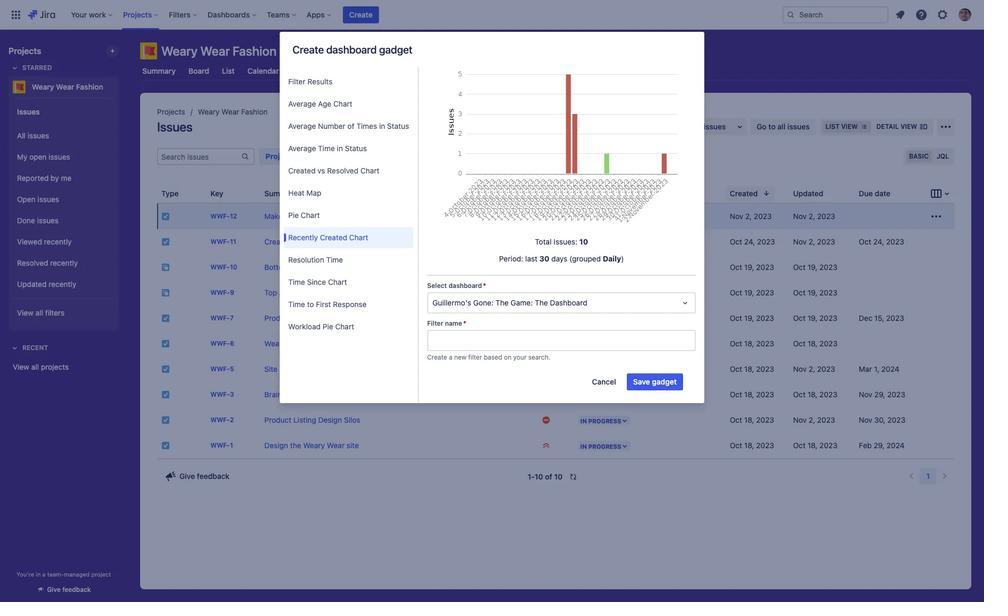 Task type: locate. For each thing, give the bounding box(es) containing it.
created inside issues 'element'
[[730, 189, 758, 198]]

sub task image for top
[[161, 289, 170, 297]]

age
[[318, 99, 331, 108]]

status down average number of times in status button
[[345, 144, 367, 153]]

all issues
[[17, 131, 49, 140]]

1 vertical spatial 2024
[[887, 441, 905, 450]]

4 row from the top
[[157, 280, 955, 306]]

None field
[[428, 331, 695, 350]]

highest image for brainstorm
[[542, 263, 550, 272]]

chart for recently created chart
[[349, 233, 368, 242]]

average left age
[[288, 99, 316, 108]]

4 wwf- from the top
[[210, 289, 230, 297]]

product brainstorm
[[264, 314, 331, 323]]

collapse starred projects image
[[8, 62, 21, 74]]

wwf-12 link
[[210, 213, 237, 221]]

view for view all projects
[[13, 363, 29, 372]]

row containing design the weary wear site
[[157, 433, 955, 459]]

tab list containing issues
[[134, 62, 978, 81]]

wholesale
[[377, 212, 411, 221]]

reported by me link
[[13, 168, 115, 189]]

filter results button
[[284, 71, 413, 92]]

wwf- up wwf-2
[[210, 391, 230, 399]]

created vs resolved chart
[[288, 166, 379, 175]]

new left based
[[454, 354, 467, 362]]

4 task image from the top
[[161, 442, 170, 450]]

* up gone:
[[483, 282, 486, 290]]

1 horizontal spatial dashboard
[[449, 282, 482, 290]]

average time in status button
[[284, 138, 413, 159]]

weary right projects link
[[198, 107, 220, 116]]

save right cancel
[[633, 377, 650, 386]]

24, down due date button
[[873, 237, 884, 246]]

give feedback down wwf-1 link
[[179, 472, 230, 481]]

time up product brainstorm link
[[288, 300, 305, 309]]

issues element
[[157, 184, 955, 459]]

2 vertical spatial the
[[290, 441, 301, 450]]

* for filter name *
[[463, 320, 466, 328]]

1 row from the top
[[157, 204, 955, 229]]

resolved recently
[[17, 258, 78, 267]]

1 horizontal spatial design
[[318, 416, 342, 425]]

1 highest image from the top
[[542, 263, 550, 272]]

3 row from the top
[[157, 255, 955, 280]]

task image
[[161, 238, 170, 246], [161, 314, 170, 323], [161, 365, 170, 374], [161, 391, 170, 399]]

sub task image
[[161, 263, 170, 272], [161, 289, 170, 297]]

0 vertical spatial gadget
[[379, 44, 412, 56]]

0 vertical spatial give
[[179, 472, 195, 481]]

a right make
[[285, 212, 289, 221]]

1 vertical spatial in
[[337, 144, 343, 153]]

11
[[230, 238, 236, 246]]

site
[[264, 365, 278, 374]]

0 horizontal spatial of
[[348, 122, 354, 131]]

my open issues link
[[13, 147, 115, 168]]

site launch
[[264, 365, 305, 374]]

resolution for resolution
[[657, 189, 694, 198]]

chart inside button
[[335, 322, 354, 331]]

1 horizontal spatial created
[[320, 233, 347, 242]]

wwf- down wwf-7
[[210, 340, 230, 348]]

wwf- for design the weary wear site
[[210, 442, 230, 450]]

0 horizontal spatial pie
[[288, 211, 299, 220]]

average
[[288, 99, 316, 108], [288, 122, 316, 131], [288, 144, 316, 153]]

Search issues text field
[[158, 149, 241, 164]]

wwf- for brainstorm accessories
[[210, 391, 230, 399]]

wwf- down wwf-12 link
[[210, 238, 230, 246]]

2 average from the top
[[288, 122, 316, 131]]

create a new filter based on your search.
[[427, 354, 550, 362]]

29, right feb
[[874, 441, 885, 450]]

dashboard
[[326, 44, 377, 56], [449, 282, 482, 290]]

1 horizontal spatial oct 24, 2023
[[859, 237, 904, 246]]

apparel
[[295, 263, 322, 272], [279, 288, 306, 297]]

0 vertical spatial projects
[[8, 46, 41, 56]]

time down athleisure
[[326, 255, 343, 264]]

weary wear fashion down list link
[[198, 107, 268, 116]]

create inside issues 'element'
[[264, 237, 287, 246]]

1 vertical spatial 1
[[927, 472, 930, 481]]

dashboard for *
[[449, 282, 482, 290]]

1 group from the top
[[13, 98, 115, 330]]

2, for mar
[[809, 365, 815, 374]]

1 horizontal spatial issues
[[157, 119, 193, 134]]

30,
[[875, 416, 886, 425]]

resolved down viewed
[[17, 258, 48, 267]]

updated down resolved recently
[[17, 280, 47, 289]]

0 horizontal spatial the
[[290, 441, 301, 450]]

reported
[[17, 173, 49, 182]]

new inside row
[[295, 237, 309, 246]]

2 horizontal spatial status
[[578, 189, 601, 198]]

12
[[230, 213, 237, 221]]

issues for export issues
[[704, 122, 726, 131]]

9 wwf- from the top
[[210, 416, 230, 424]]

design left silos
[[318, 416, 342, 425]]

save inside button
[[600, 152, 617, 161]]

1 horizontal spatial resolved
[[327, 166, 358, 175]]

3 task image from the top
[[161, 416, 170, 425]]

group
[[13, 98, 115, 330], [13, 122, 115, 298]]

1 horizontal spatial the
[[364, 212, 375, 221]]

1 horizontal spatial give
[[179, 472, 195, 481]]

2 group from the top
[[13, 122, 115, 298]]

0 vertical spatial created
[[288, 166, 316, 175]]

created left sorted in descending order icon
[[730, 189, 758, 198]]

1 horizontal spatial *
[[483, 282, 486, 290]]

a down name
[[449, 354, 453, 362]]

status
[[387, 122, 409, 131], [345, 144, 367, 153], [578, 189, 601, 198]]

0 vertical spatial status
[[387, 122, 409, 131]]

feedback down managed
[[62, 586, 91, 594]]

0 horizontal spatial filter
[[288, 77, 305, 86]]

6 row from the top
[[157, 331, 955, 357]]

1 vertical spatial new
[[454, 354, 467, 362]]

0 vertical spatial summary
[[142, 66, 176, 75]]

1 product from the top
[[264, 314, 292, 323]]

wwf- up wwf-9
[[210, 264, 230, 272]]

1 horizontal spatial filter
[[427, 320, 443, 328]]

date
[[875, 189, 891, 198]]

filter inside button
[[288, 77, 305, 86]]

1 horizontal spatial 24,
[[873, 237, 884, 246]]

29, up 30, on the right bottom of the page
[[875, 390, 885, 399]]

status right times
[[387, 122, 409, 131]]

a for make a business proposal to the wholesale distributor
[[285, 212, 289, 221]]

row containing weary wear palette additions
[[157, 331, 955, 357]]

dashboard up the filter results button
[[326, 44, 377, 56]]

1 horizontal spatial 1
[[927, 472, 930, 481]]

0 vertical spatial 1
[[230, 442, 233, 450]]

0 vertical spatial all
[[778, 122, 786, 131]]

sweater
[[490, 237, 518, 246]]

1 vertical spatial resolution
[[288, 255, 324, 264]]

open export issues dropdown image
[[733, 121, 746, 133]]

issues inside 'link'
[[38, 195, 59, 204]]

1 horizontal spatial give feedback button
[[158, 468, 236, 485]]

open issues
[[17, 195, 59, 204]]

0 horizontal spatial view
[[841, 123, 858, 131]]

5 row from the top
[[157, 306, 955, 331]]

3 wwf- from the top
[[210, 264, 230, 272]]

1 vertical spatial design
[[264, 441, 288, 450]]

weary wear fashion link down starred
[[8, 76, 115, 98]]

0 vertical spatial give feedback
[[179, 472, 230, 481]]

create inside button
[[349, 10, 373, 19]]

resolved
[[327, 166, 358, 175], [17, 258, 48, 267]]

of inside button
[[348, 122, 354, 131]]

the left wholesale
[[364, 212, 375, 221]]

list inside tab list
[[222, 66, 235, 75]]

weary wear fashion down starred
[[32, 82, 103, 91]]

average for average age chart
[[288, 99, 316, 108]]

1 horizontal spatial pie
[[323, 322, 333, 331]]

create for create dashboard gadget
[[293, 44, 324, 56]]

apparel up since
[[295, 263, 322, 272]]

chart inside "button"
[[333, 99, 352, 108]]

weary up site
[[264, 339, 286, 348]]

cancel
[[592, 377, 616, 386]]

1 horizontal spatial updated
[[793, 189, 824, 198]]

0 horizontal spatial give feedback button
[[30, 581, 97, 599]]

wwf-5 link
[[210, 365, 234, 373]]

0 vertical spatial list
[[222, 66, 235, 75]]

1 vertical spatial sub task image
[[161, 289, 170, 297]]

wwf- up wwf-1 link
[[210, 416, 230, 424]]

1 vertical spatial all
[[36, 308, 43, 317]]

weary wear fashion link down list link
[[198, 106, 268, 118]]

with
[[401, 237, 415, 246]]

filter results
[[288, 77, 333, 86]]

resolution inside resolution button
[[657, 189, 694, 198]]

gadget
[[379, 44, 412, 56], [652, 377, 677, 386]]

highest image
[[542, 263, 550, 272], [542, 314, 550, 323], [542, 442, 550, 450]]

workload pie chart button
[[284, 316, 413, 338]]

1 wwf- from the top
[[210, 213, 230, 221]]

2 product from the top
[[264, 416, 292, 425]]

create up create dashboard gadget
[[349, 10, 373, 19]]

turtleneck
[[430, 237, 466, 246]]

row containing site launch
[[157, 357, 955, 382]]

view inside group
[[17, 308, 34, 317]]

design down product listing design silos
[[264, 441, 288, 450]]

projects link
[[157, 106, 185, 118]]

primary element
[[6, 0, 783, 29]]

new for athleisure
[[295, 237, 309, 246]]

2 vertical spatial recently
[[49, 280, 76, 289]]

29, for feb
[[874, 441, 885, 450]]

0 horizontal spatial projects
[[8, 46, 41, 56]]

search.
[[528, 354, 550, 362]]

0 vertical spatial apparel
[[295, 263, 322, 272]]

create banner
[[0, 0, 984, 30]]

period:
[[499, 254, 523, 263]]

issues down reported by me
[[38, 195, 59, 204]]

weary wear fashion up list link
[[161, 44, 277, 58]]

18,
[[744, 339, 754, 348], [808, 339, 818, 348], [744, 365, 754, 374], [744, 390, 754, 399], [808, 390, 818, 399], [744, 416, 754, 425], [744, 441, 754, 450], [808, 441, 818, 450]]

0 vertical spatial of
[[348, 122, 354, 131]]

p
[[542, 189, 547, 198]]

*
[[483, 282, 486, 290], [463, 320, 466, 328]]

2 vertical spatial weary wear fashion
[[198, 107, 268, 116]]

4 task image from the top
[[161, 391, 170, 399]]

task image for brainstorm
[[161, 391, 170, 399]]

give feedback down you're in a team-managed project
[[47, 586, 91, 594]]

of right 1-
[[545, 472, 552, 482]]

to left first
[[307, 300, 314, 309]]

issues inside button
[[704, 122, 726, 131]]

2 oct 24, 2023 from the left
[[859, 237, 904, 246]]

to right go
[[769, 122, 776, 131]]

a up bottoms
[[289, 237, 293, 246]]

product left listing
[[264, 416, 292, 425]]

pie inside button
[[323, 322, 333, 331]]

7 wwf- from the top
[[210, 365, 230, 373]]

1 vertical spatial resolved
[[17, 258, 48, 267]]

1 inside issues 'element'
[[230, 442, 233, 450]]

filters
[[45, 308, 65, 317]]

3 task image from the top
[[161, 365, 170, 374]]

10 row from the top
[[157, 433, 955, 459]]

export issues
[[679, 122, 726, 131]]

product for product brainstorm
[[264, 314, 292, 323]]

brainstorm up time to first response
[[308, 288, 345, 297]]

wwf-1 link
[[210, 442, 233, 450]]

recently created chart button
[[284, 227, 413, 248]]

number
[[318, 122, 346, 131]]

in right the you're
[[36, 571, 41, 578]]

view for list view
[[841, 123, 858, 131]]

resolved inside group
[[17, 258, 48, 267]]

0 horizontal spatial feedback
[[62, 586, 91, 594]]

wwf- for bottoms apparel brainstorm
[[210, 264, 230, 272]]

recent
[[22, 344, 48, 352]]

give feedback button down wwf-1 link
[[158, 468, 236, 485]]

created for created
[[730, 189, 758, 198]]

1 vertical spatial give
[[47, 586, 61, 594]]

sub task image for bottoms
[[161, 263, 170, 272]]

0 vertical spatial updated
[[793, 189, 824, 198]]

* for select dashboard *
[[483, 282, 486, 290]]

filter left name
[[427, 320, 443, 328]]

results
[[307, 77, 333, 86]]

issues up all issues
[[17, 107, 40, 116]]

updated inside button
[[793, 189, 824, 198]]

0 horizontal spatial filter
[[468, 354, 482, 362]]

resolution
[[657, 189, 694, 198], [288, 255, 324, 264]]

tab list
[[134, 62, 978, 81]]

heat
[[288, 188, 305, 197]]

list for list
[[222, 66, 235, 75]]

export
[[679, 122, 702, 131]]

wwf-2 link
[[210, 416, 234, 424]]

2 vertical spatial highest image
[[542, 442, 550, 450]]

issues left the reports
[[403, 66, 426, 75]]

7 row from the top
[[157, 357, 955, 382]]

1 task image from the top
[[161, 212, 170, 221]]

chart up additions
[[335, 322, 354, 331]]

time to first response button
[[284, 294, 413, 315]]

give feedback
[[179, 472, 230, 481], [47, 586, 91, 594]]

row containing create a new athleisure top to go along with the turtleneck pillow sweater
[[157, 229, 955, 255]]

you're in a team-managed project
[[16, 571, 111, 578]]

search image
[[787, 10, 795, 19]]

0 vertical spatial resolved
[[327, 166, 358, 175]]

24, down created button
[[744, 237, 755, 246]]

1 vertical spatial projects
[[157, 107, 185, 116]]

1 horizontal spatial projects
[[157, 107, 185, 116]]

0 vertical spatial pie
[[288, 211, 299, 220]]

wear up list link
[[200, 44, 230, 58]]

status button
[[574, 186, 618, 201]]

pie inside button
[[288, 211, 299, 220]]

average inside "button"
[[288, 99, 316, 108]]

chart for average age chart
[[333, 99, 352, 108]]

view right detail
[[901, 123, 917, 131]]

feedback
[[197, 472, 230, 481], [62, 586, 91, 594]]

wwf-3 link
[[210, 391, 234, 399]]

0 horizontal spatial *
[[463, 320, 466, 328]]

3 average from the top
[[288, 144, 316, 153]]

create for create
[[349, 10, 373, 19]]

projects up collapse starred projects icon in the top of the page
[[8, 46, 41, 56]]

view down collapse recent projects icon
[[13, 363, 29, 372]]

key
[[210, 189, 223, 198]]

me
[[61, 173, 72, 182]]

1 vertical spatial status
[[345, 144, 367, 153]]

the down medium image
[[535, 298, 548, 307]]

issues right export on the top right of the page
[[704, 122, 726, 131]]

jira image
[[28, 8, 55, 21], [28, 8, 55, 21]]

brainstorm accessories link
[[264, 390, 345, 399]]

8 wwf- from the top
[[210, 391, 230, 399]]

issues down all issues link
[[49, 152, 70, 161]]

0 vertical spatial weary wear fashion link
[[8, 76, 115, 98]]

cancel button
[[586, 374, 623, 391]]

2 task image from the top
[[161, 340, 170, 348]]

view
[[17, 308, 34, 317], [13, 363, 29, 372]]

1 vertical spatial of
[[545, 472, 552, 482]]

new up resolution time
[[295, 237, 309, 246]]

list right go to all issues
[[826, 123, 840, 131]]

9 row from the top
[[157, 408, 955, 433]]

1 task image from the top
[[161, 238, 170, 246]]

recently
[[44, 237, 72, 246], [50, 258, 78, 267], [49, 280, 76, 289]]

view left detail
[[841, 123, 858, 131]]

0 horizontal spatial give feedback
[[47, 586, 91, 594]]

0 vertical spatial *
[[483, 282, 486, 290]]

wwf- down wwf-2 link
[[210, 442, 230, 450]]

board
[[188, 66, 209, 75]]

give feedback button
[[158, 468, 236, 485], [30, 581, 97, 599]]

2 horizontal spatial issues
[[403, 66, 426, 75]]

save up status button
[[600, 152, 617, 161]]

apparel for top
[[279, 288, 306, 297]]

weary down starred
[[32, 82, 54, 91]]

1 vertical spatial pie
[[323, 322, 333, 331]]

updated right sorted in descending order icon
[[793, 189, 824, 198]]

highest image left "days"
[[542, 263, 550, 272]]

recently down resolved recently link
[[49, 280, 76, 289]]

5 wwf- from the top
[[210, 315, 230, 322]]

new for filter
[[454, 354, 467, 362]]

all for projects
[[31, 363, 39, 372]]

wwf- for create a new athleisure top to go along with the turtleneck pillow sweater
[[210, 238, 230, 246]]

1 horizontal spatial filter
[[619, 152, 636, 161]]

0 vertical spatial 2024
[[882, 365, 900, 374]]

wwf- for site launch
[[210, 365, 230, 373]]

chart inside button
[[360, 166, 379, 175]]

0 horizontal spatial list
[[222, 66, 235, 75]]

2 sub task image from the top
[[161, 289, 170, 297]]

task image
[[161, 212, 170, 221], [161, 340, 170, 348], [161, 416, 170, 425], [161, 442, 170, 450]]

filter down timeline
[[288, 77, 305, 86]]

product brainstorm link
[[264, 314, 331, 323]]

3 highest image from the top
[[542, 442, 550, 450]]

in right times
[[379, 122, 385, 131]]

2 the from the left
[[535, 298, 548, 307]]

resolved inside button
[[327, 166, 358, 175]]

resolved right vs
[[327, 166, 358, 175]]

chart for workload pie chart
[[335, 322, 354, 331]]

a for create a new filter based on your search.
[[449, 354, 453, 362]]

issues up viewed recently
[[37, 216, 59, 225]]

8 row from the top
[[157, 382, 955, 408]]

2023
[[754, 212, 772, 221], [817, 212, 835, 221], [757, 237, 775, 246], [817, 237, 835, 246], [886, 237, 904, 246], [756, 263, 774, 272], [820, 263, 838, 272], [756, 288, 774, 297], [820, 288, 838, 297], [756, 314, 774, 323], [820, 314, 838, 323], [886, 314, 904, 323], [756, 339, 774, 348], [820, 339, 838, 348], [756, 365, 774, 374], [817, 365, 835, 374], [756, 390, 774, 399], [820, 390, 838, 399], [887, 390, 905, 399], [756, 416, 774, 425], [817, 416, 835, 425], [888, 416, 906, 425], [756, 441, 774, 450], [820, 441, 838, 450]]

chart right since
[[328, 278, 347, 287]]

task image for create
[[161, 238, 170, 246]]

0 horizontal spatial give
[[47, 586, 61, 594]]

give feedback button down you're in a team-managed project
[[30, 581, 97, 599]]

wear down list link
[[222, 107, 239, 116]]

medium image
[[542, 238, 550, 246]]

recently for viewed recently
[[44, 237, 72, 246]]

last
[[525, 254, 538, 263]]

0 vertical spatial product
[[264, 314, 292, 323]]

resolution inside "resolution time" button
[[288, 255, 324, 264]]

wwf-2
[[210, 416, 234, 424]]

projects down summary link
[[157, 107, 185, 116]]

average down "average age chart"
[[288, 122, 316, 131]]

all down recent
[[31, 363, 39, 372]]

1 horizontal spatial gadget
[[652, 377, 677, 386]]

0 vertical spatial resolution
[[657, 189, 694, 198]]

2 wwf- from the top
[[210, 238, 230, 246]]

1 horizontal spatial of
[[545, 472, 552, 482]]

10 wwf- from the top
[[210, 442, 230, 450]]

status inside average number of times in status button
[[387, 122, 409, 131]]

feedback down wwf-1 link
[[197, 472, 230, 481]]

0 vertical spatial 29,
[[875, 390, 885, 399]]

1 vertical spatial dashboard
[[449, 282, 482, 290]]

updated inside group
[[17, 280, 47, 289]]

product down top
[[264, 314, 292, 323]]

summary button
[[260, 186, 315, 201]]

issues down projects link
[[157, 119, 193, 134]]

list right board
[[222, 66, 235, 75]]

based
[[484, 354, 502, 362]]

of for number
[[348, 122, 354, 131]]

2 horizontal spatial in
[[379, 122, 385, 131]]

row
[[157, 204, 955, 229], [157, 229, 955, 255], [157, 255, 955, 280], [157, 280, 955, 306], [157, 306, 955, 331], [157, 331, 955, 357], [157, 357, 955, 382], [157, 382, 955, 408], [157, 408, 955, 433], [157, 433, 955, 459]]

1 vertical spatial view
[[13, 363, 29, 372]]

of left times
[[348, 122, 354, 131]]

times
[[356, 122, 377, 131]]

0 horizontal spatial oct 24, 2023
[[730, 237, 775, 246]]

29,
[[875, 390, 885, 399], [874, 441, 885, 450]]

2, for nov
[[809, 416, 815, 425]]

2 vertical spatial average
[[288, 144, 316, 153]]

1 horizontal spatial resolution
[[657, 189, 694, 198]]

create for create a new filter based on your search.
[[427, 354, 447, 362]]

make a business proposal to the wholesale distributor link
[[264, 212, 448, 221]]

wwf- up "wwf-6" link
[[210, 315, 230, 322]]

2 row from the top
[[157, 229, 955, 255]]

issues for open issues
[[38, 195, 59, 204]]

0 horizontal spatial weary wear fashion link
[[8, 76, 115, 98]]

1 average from the top
[[288, 99, 316, 108]]

oct 24, 2023 down due date button
[[859, 237, 904, 246]]

0 vertical spatial feedback
[[197, 472, 230, 481]]

save inside button
[[633, 377, 650, 386]]

0 horizontal spatial save
[[600, 152, 617, 161]]

filter for filter results
[[288, 77, 305, 86]]

chart right age
[[333, 99, 352, 108]]

row containing product listing design silos
[[157, 408, 955, 433]]

1 vertical spatial weary wear fashion link
[[198, 106, 268, 118]]

in
[[379, 122, 385, 131], [337, 144, 343, 153], [36, 571, 41, 578]]

0 vertical spatial view
[[17, 308, 34, 317]]

group containing issues
[[13, 98, 115, 330]]

0 vertical spatial in
[[379, 122, 385, 131]]

1 sub task image from the top
[[161, 263, 170, 272]]

2 view from the left
[[901, 123, 917, 131]]

2 task image from the top
[[161, 314, 170, 323]]

created inside button
[[288, 166, 316, 175]]

average up created vs resolved chart
[[288, 144, 316, 153]]

2 24, from the left
[[873, 237, 884, 246]]

1 horizontal spatial list
[[826, 123, 840, 131]]

1 vertical spatial created
[[730, 189, 758, 198]]

all left filters
[[36, 308, 43, 317]]

1 vertical spatial issues
[[17, 107, 40, 116]]

summary inside button
[[264, 189, 298, 198]]

2 vertical spatial fashion
[[241, 107, 268, 116]]

calendar
[[247, 66, 279, 75]]

reports
[[438, 66, 466, 75]]

issues right "all"
[[28, 131, 49, 140]]

6 wwf- from the top
[[210, 340, 230, 348]]

wwf-1
[[210, 442, 233, 450]]

view left filters
[[17, 308, 34, 317]]

time inside button
[[288, 300, 305, 309]]

1 horizontal spatial save
[[633, 377, 650, 386]]

1 view from the left
[[841, 123, 858, 131]]

brainstorm
[[324, 263, 361, 272], [308, 288, 345, 297], [294, 314, 331, 323], [264, 390, 302, 399]]



Task type: describe. For each thing, give the bounding box(es) containing it.
weary down product listing design silos
[[303, 441, 325, 450]]

(grouped
[[569, 254, 601, 263]]

of for 10
[[545, 472, 552, 482]]

feb
[[859, 441, 872, 450]]

created button
[[726, 186, 775, 201]]

6
[[230, 340, 234, 348]]

due
[[859, 189, 873, 198]]

0 horizontal spatial design
[[264, 441, 288, 450]]

viewed
[[17, 237, 42, 246]]

wwf-6
[[210, 340, 234, 348]]

filter inside the 'save filter' button
[[619, 152, 636, 161]]

resolution time
[[288, 255, 343, 264]]

wear up all issues link
[[56, 82, 74, 91]]

product listing design silos link
[[264, 416, 360, 425]]

1 horizontal spatial feedback
[[197, 472, 230, 481]]

summary link
[[140, 62, 178, 81]]

reported by me
[[17, 173, 72, 182]]

resolution for resolution time
[[288, 255, 324, 264]]

status inside status button
[[578, 189, 601, 198]]

issues for all issues
[[28, 131, 49, 140]]

29, for nov
[[875, 390, 885, 399]]

recently for updated recently
[[49, 280, 76, 289]]

1 vertical spatial weary wear fashion
[[32, 82, 103, 91]]

top
[[347, 237, 358, 246]]

by
[[51, 173, 59, 182]]

done issues link
[[13, 210, 115, 231]]

save filter
[[600, 152, 636, 161]]

wwf- for weary wear palette additions
[[210, 340, 230, 348]]

1 vertical spatial fashion
[[76, 82, 103, 91]]

2 highest image from the top
[[542, 314, 550, 323]]

chart down map
[[301, 211, 320, 220]]

10 inside issues 'element'
[[230, 264, 237, 272]]

row containing top apparel brainstorm
[[157, 280, 955, 306]]

average age chart button
[[284, 93, 413, 115]]

1 horizontal spatial in
[[337, 144, 343, 153]]

9
[[230, 289, 234, 297]]

athleisure
[[311, 237, 345, 246]]

map
[[307, 188, 321, 197]]

bottoms
[[264, 263, 293, 272]]

wwf-12
[[210, 213, 237, 221]]

gone:
[[473, 298, 494, 307]]

time since chart
[[288, 278, 347, 287]]

design the weary wear site link
[[264, 441, 359, 450]]

updated for updated
[[793, 189, 824, 198]]

0 vertical spatial fashion
[[233, 44, 277, 58]]

a for create a new athleisure top to go along with the turtleneck pillow sweater
[[289, 237, 293, 246]]

save filter button
[[594, 148, 642, 165]]

1 the from the left
[[496, 298, 509, 307]]

task image for product
[[161, 416, 170, 425]]

make a business proposal to the wholesale distributor
[[264, 212, 448, 221]]

row containing product brainstorm
[[157, 306, 955, 331]]

updated for updated recently
[[17, 280, 47, 289]]

distributor
[[413, 212, 448, 221]]

save for save filter
[[600, 152, 617, 161]]

undefined generated chart image image
[[441, 67, 682, 228]]

managed
[[64, 571, 90, 578]]

weary wear palette additions link
[[264, 339, 366, 348]]

save for save gadget
[[633, 377, 650, 386]]

resolved recently link
[[13, 253, 115, 274]]

go to all issues
[[757, 122, 810, 131]]

recently for resolved recently
[[50, 258, 78, 267]]

my
[[17, 152, 27, 161]]

wwf- for make a business proposal to the wholesale distributor
[[210, 213, 230, 221]]

low image
[[542, 212, 550, 221]]

group containing all issues
[[13, 122, 115, 298]]

medium image
[[542, 289, 550, 297]]

nov 30, 2023
[[859, 416, 906, 425]]

refresh image
[[569, 473, 578, 482]]

pillow
[[468, 237, 488, 246]]

task image for design
[[161, 442, 170, 450]]

detail view
[[877, 123, 917, 131]]

average number of times in status button
[[284, 116, 413, 137]]

2 vertical spatial issues
[[157, 119, 193, 134]]

task image for make
[[161, 212, 170, 221]]

design the weary wear site
[[264, 441, 359, 450]]

issues:
[[554, 237, 577, 246]]

issues right go
[[788, 122, 810, 131]]

time up top apparel brainstorm link
[[288, 278, 305, 287]]

0 horizontal spatial gadget
[[379, 44, 412, 56]]

2024 for mar 1, 2024
[[882, 365, 900, 374]]

filter for filter name *
[[427, 320, 443, 328]]

issues for done issues
[[37, 216, 59, 225]]

task image for weary
[[161, 340, 170, 348]]

2 vertical spatial in
[[36, 571, 41, 578]]

workload
[[288, 322, 321, 331]]

on
[[504, 354, 512, 362]]

updated recently
[[17, 280, 76, 289]]

calendar link
[[245, 62, 281, 81]]

open
[[17, 195, 36, 204]]

nov 2, 2023 for mar 1, 2024
[[793, 365, 835, 374]]

gadget inside button
[[652, 377, 677, 386]]

project
[[91, 571, 111, 578]]

wwf- for top apparel brainstorm
[[210, 289, 230, 297]]

1,
[[874, 365, 880, 374]]

average for average number of times in status
[[288, 122, 316, 131]]

2024 for feb 29, 2024
[[887, 441, 905, 450]]

dec
[[859, 314, 873, 323]]

0 vertical spatial design
[[318, 416, 342, 425]]

0 horizontal spatial issues
[[17, 107, 40, 116]]

business
[[291, 212, 321, 221]]

)
[[621, 254, 624, 263]]

total issues: 10
[[535, 237, 588, 246]]

1 oct 24, 2023 from the left
[[730, 237, 775, 246]]

time since chart button
[[284, 272, 413, 293]]

collapse recent projects image
[[8, 342, 21, 355]]

viewed recently link
[[13, 231, 115, 253]]

detail
[[877, 123, 899, 131]]

0 vertical spatial issues
[[403, 66, 426, 75]]

to right proposal
[[355, 212, 362, 221]]

dashboard for gadget
[[326, 44, 377, 56]]

chart for time since chart
[[328, 278, 347, 287]]

0 vertical spatial weary wear fashion
[[161, 44, 277, 58]]

1 inside button
[[927, 472, 930, 481]]

you're
[[16, 571, 34, 578]]

view all filters
[[17, 308, 65, 317]]

to left go
[[360, 237, 367, 246]]

sorted in descending order image
[[762, 189, 771, 198]]

wear down workload
[[288, 339, 306, 348]]

wwf-5
[[210, 365, 234, 373]]

pie chart
[[288, 211, 320, 220]]

average number of times in status
[[288, 122, 409, 131]]

to inside button
[[307, 300, 314, 309]]

wwf-9
[[210, 289, 234, 297]]

all for filters
[[36, 308, 43, 317]]

wwf-7
[[210, 315, 234, 322]]

reports link
[[436, 62, 468, 81]]

create a new athleisure top to go along with the turtleneck pillow sweater
[[264, 237, 518, 246]]

site
[[347, 441, 359, 450]]

wear left site
[[327, 441, 345, 450]]

1 24, from the left
[[744, 237, 755, 246]]

row containing brainstorm accessories
[[157, 382, 955, 408]]

time up vs
[[318, 144, 335, 153]]

1 vertical spatial the
[[417, 237, 428, 246]]

view all projects link
[[8, 358, 119, 377]]

wwf- for product listing design silos
[[210, 416, 230, 424]]

project settings link
[[539, 62, 598, 81]]

product for product listing design silos
[[264, 416, 292, 425]]

name
[[445, 320, 462, 328]]

guillermo's
[[433, 298, 471, 307]]

1 vertical spatial filter
[[468, 354, 482, 362]]

2, for oct
[[809, 237, 815, 246]]

due date
[[859, 189, 891, 198]]

settings
[[568, 66, 596, 75]]

select dashboard *
[[427, 282, 486, 290]]

go
[[757, 122, 767, 131]]

row containing bottoms apparel brainstorm
[[157, 255, 955, 280]]

create for create a new athleisure top to go along with the turtleneck pillow sweater
[[264, 237, 287, 246]]

2
[[230, 416, 234, 424]]

row containing make a business proposal to the wholesale distributor
[[157, 204, 955, 229]]

task image for product
[[161, 314, 170, 323]]

create dashboard gadget
[[293, 44, 412, 56]]

launch
[[280, 365, 305, 374]]

a left team-
[[42, 571, 46, 578]]

Search field
[[783, 6, 889, 23]]

site launch link
[[264, 365, 305, 374]]

nov 2, 2023 for nov 30, 2023
[[793, 416, 835, 425]]

brainstorm down first
[[294, 314, 331, 323]]

open image
[[679, 297, 692, 310]]

created for created vs resolved chart
[[288, 166, 316, 175]]

along
[[380, 237, 399, 246]]

highest image for weary
[[542, 442, 550, 450]]

list link
[[220, 62, 237, 81]]

task image for site
[[161, 365, 170, 374]]

total
[[535, 237, 552, 246]]

apparel for bottoms
[[295, 263, 322, 272]]

summary for summary button at the left top of the page
[[264, 189, 298, 198]]

average age chart
[[288, 99, 352, 108]]

average for average time in status
[[288, 144, 316, 153]]

brainstorm down top
[[324, 263, 361, 272]]

medium high image
[[542, 416, 550, 425]]

feb 29, 2024
[[859, 441, 905, 450]]

go to all issues link
[[750, 118, 816, 135]]

updated recently link
[[13, 274, 115, 295]]

1 vertical spatial give feedback
[[47, 586, 91, 594]]

wwf-7 link
[[210, 315, 234, 322]]

5
[[230, 365, 234, 373]]

workload pie chart
[[288, 322, 354, 331]]

view for detail view
[[901, 123, 917, 131]]

view for view all filters
[[17, 308, 34, 317]]

brainstorm down site launch
[[264, 390, 302, 399]]

status inside average time in status button
[[345, 144, 367, 153]]

wwf- for product brainstorm
[[210, 315, 230, 322]]

1 horizontal spatial weary wear fashion link
[[198, 106, 268, 118]]

additions
[[334, 339, 366, 348]]

product listing design silos
[[264, 416, 360, 425]]

list for list view
[[826, 123, 840, 131]]

resolution button
[[653, 186, 711, 201]]

nov 2, 2023 for oct 24, 2023
[[793, 237, 835, 246]]

1 vertical spatial give feedback button
[[30, 581, 97, 599]]

wwf-11
[[210, 238, 236, 246]]

summary for summary link
[[142, 66, 176, 75]]

weary wear palette additions
[[264, 339, 366, 348]]

weary up board
[[161, 44, 198, 58]]



Task type: vqa. For each thing, say whether or not it's contained in the screenshot.
tools
no



